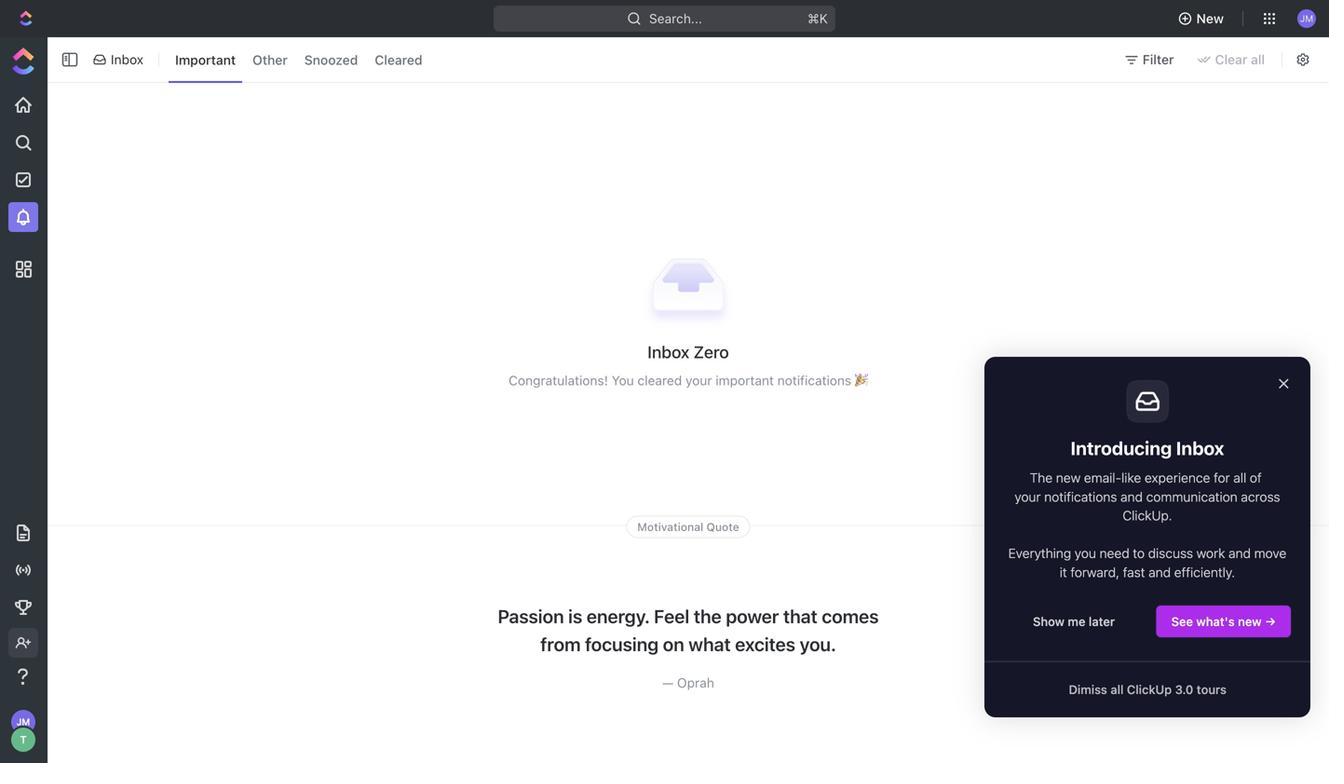 Task type: vqa. For each thing, say whether or not it's contained in the screenshot.
the topmost 9
no



Task type: describe. For each thing, give the bounding box(es) containing it.
🎉
[[856, 373, 869, 388]]

you.
[[800, 633, 837, 655]]

other button
[[246, 45, 294, 74]]

see
[[1172, 614, 1194, 628]]

congratulations!
[[509, 373, 608, 388]]

the
[[694, 605, 722, 627]]

what
[[689, 633, 731, 655]]

of
[[1251, 470, 1263, 486]]

×
[[1279, 371, 1291, 393]]

2 vertical spatial and
[[1149, 565, 1172, 580]]

and inside the new email-like experience for all of your notifications and communication across clickup.
[[1121, 489, 1144, 504]]

inbox for inbox zero
[[648, 342, 690, 362]]

show me later button
[[1019, 606, 1131, 637]]

energy.
[[587, 605, 650, 627]]

3.0
[[1176, 682, 1194, 696]]

everything
[[1009, 546, 1072, 561]]

like
[[1122, 470, 1142, 486]]

filter
[[1143, 52, 1175, 67]]

all inside the new email-like experience for all of your notifications and communication across clickup.
[[1234, 470, 1247, 486]]

across
[[1242, 489, 1281, 504]]

efficiently.
[[1175, 565, 1236, 580]]

to
[[1134, 546, 1146, 561]]

passion
[[498, 605, 564, 627]]

new inside the new email-like experience for all of your notifications and communication across clickup.
[[1057, 470, 1081, 486]]

notifications inside the new email-like experience for all of your notifications and communication across clickup.
[[1045, 489, 1118, 504]]

0 vertical spatial your
[[686, 373, 713, 388]]

→
[[1266, 614, 1277, 628]]

experience
[[1145, 470, 1211, 486]]

—
[[663, 675, 674, 691]]

show me later
[[1034, 614, 1116, 628]]

snoozed
[[305, 52, 358, 67]]

you
[[612, 373, 634, 388]]

tab list containing important
[[165, 34, 433, 86]]

from
[[541, 633, 581, 655]]

everything you need to discuss work and move it forward, fast and efficiently.
[[1009, 546, 1291, 580]]

it
[[1060, 565, 1068, 580]]

clear all button
[[1190, 45, 1277, 75]]

— oprah
[[663, 675, 715, 691]]

quote
[[707, 520, 740, 533]]

need
[[1100, 546, 1130, 561]]

cleared
[[375, 52, 423, 67]]

jm for jm t
[[16, 717, 30, 727]]

× button
[[1279, 371, 1291, 393]]

what's
[[1197, 614, 1236, 628]]

search...
[[650, 11, 703, 26]]

that
[[784, 605, 818, 627]]

communication
[[1147, 489, 1238, 504]]

zero
[[694, 342, 730, 362]]

dimiss all clickup 3.0 tours
[[1069, 682, 1227, 696]]

congratulations! you cleared your important notifications 🎉
[[509, 373, 869, 388]]

clear all
[[1216, 52, 1266, 67]]

on
[[663, 633, 685, 655]]

clear
[[1216, 52, 1248, 67]]

tours
[[1197, 682, 1227, 696]]

dimiss
[[1069, 682, 1108, 696]]

introducing inbox navigation
[[985, 357, 1311, 717]]

oprah
[[678, 675, 715, 691]]

2 horizontal spatial and
[[1229, 546, 1252, 561]]

show
[[1034, 614, 1065, 628]]

⌘k
[[808, 11, 828, 26]]



Task type: locate. For each thing, give the bounding box(es) containing it.
1 horizontal spatial your
[[1015, 489, 1042, 504]]

new
[[1197, 11, 1225, 26]]

2 vertical spatial all
[[1111, 682, 1124, 696]]

jm button
[[1293, 4, 1323, 34]]

later
[[1089, 614, 1116, 628]]

and right work
[[1229, 546, 1252, 561]]

t
[[20, 734, 27, 746]]

inbox
[[111, 52, 144, 67], [648, 342, 690, 362], [1177, 437, 1225, 459]]

your down 'inbox zero'
[[686, 373, 713, 388]]

introducing inbox
[[1071, 437, 1225, 459]]

notifications down email-
[[1045, 489, 1118, 504]]

cleared button
[[368, 45, 429, 74]]

1 vertical spatial new
[[1239, 614, 1263, 628]]

inbox inside navigation
[[1177, 437, 1225, 459]]

filter button
[[1117, 45, 1186, 75]]

comes
[[822, 605, 879, 627]]

0 horizontal spatial new
[[1057, 470, 1081, 486]]

1 horizontal spatial notifications
[[1045, 489, 1118, 504]]

the new email-like experience for all of your notifications and communication across clickup.
[[1015, 470, 1284, 523]]

1 vertical spatial inbox
[[648, 342, 690, 362]]

all right clear
[[1252, 52, 1266, 67]]

is
[[569, 605, 583, 627]]

all inside clear all button
[[1252, 52, 1266, 67]]

me
[[1068, 614, 1086, 628]]

and
[[1121, 489, 1144, 504], [1229, 546, 1252, 561], [1149, 565, 1172, 580]]

1 horizontal spatial and
[[1149, 565, 1172, 580]]

all for dimiss all clickup 3.0 tours
[[1111, 682, 1124, 696]]

2 vertical spatial inbox
[[1177, 437, 1225, 459]]

the
[[1030, 470, 1053, 486]]

move
[[1255, 546, 1287, 561]]

other
[[253, 52, 288, 67]]

tab list
[[165, 34, 433, 86]]

all for clear all
[[1252, 52, 1266, 67]]

new
[[1057, 470, 1081, 486], [1239, 614, 1263, 628]]

1 horizontal spatial inbox
[[648, 342, 690, 362]]

important
[[716, 373, 774, 388]]

1 vertical spatial notifications
[[1045, 489, 1118, 504]]

jm inside jm dropdown button
[[1301, 13, 1314, 24]]

feel
[[654, 605, 690, 627]]

work
[[1197, 546, 1226, 561]]

cleared
[[638, 373, 682, 388]]

0 vertical spatial new
[[1057, 470, 1081, 486]]

you
[[1075, 546, 1097, 561]]

inbox for inbox
[[111, 52, 144, 67]]

0 horizontal spatial jm
[[16, 717, 30, 727]]

jm for jm
[[1301, 13, 1314, 24]]

1 horizontal spatial jm
[[1301, 13, 1314, 24]]

inbox left the important button
[[111, 52, 144, 67]]

power
[[726, 605, 780, 627]]

focusing
[[585, 633, 659, 655]]

all left of
[[1234, 470, 1247, 486]]

0 horizontal spatial and
[[1121, 489, 1144, 504]]

and down like
[[1121, 489, 1144, 504]]

0 vertical spatial and
[[1121, 489, 1144, 504]]

motivational quote
[[638, 520, 740, 533]]

new inside button
[[1239, 614, 1263, 628]]

all right dimiss
[[1111, 682, 1124, 696]]

motivational
[[638, 520, 704, 533]]

important
[[175, 52, 236, 67]]

0 horizontal spatial notifications
[[778, 373, 852, 388]]

0 horizontal spatial all
[[1111, 682, 1124, 696]]

snoozed button
[[298, 45, 365, 74]]

1 vertical spatial jm
[[16, 717, 30, 727]]

new right the
[[1057, 470, 1081, 486]]

0 horizontal spatial inbox
[[111, 52, 144, 67]]

notifications left "🎉"
[[778, 373, 852, 388]]

discuss
[[1149, 546, 1194, 561]]

excites
[[736, 633, 796, 655]]

for
[[1214, 470, 1231, 486]]

your down the
[[1015, 489, 1042, 504]]

see what's new →
[[1172, 614, 1277, 628]]

1 horizontal spatial new
[[1239, 614, 1263, 628]]

see what's new → button
[[1156, 605, 1293, 638]]

1 vertical spatial your
[[1015, 489, 1042, 504]]

introducing
[[1071, 437, 1173, 459]]

your
[[686, 373, 713, 388], [1015, 489, 1042, 504]]

fast
[[1124, 565, 1146, 580]]

dimiss all clickup 3.0 tours button
[[1055, 674, 1242, 705]]

clickup
[[1128, 682, 1173, 696]]

inbox up for
[[1177, 437, 1225, 459]]

2 horizontal spatial all
[[1252, 52, 1266, 67]]

0 vertical spatial jm
[[1301, 13, 1314, 24]]

all
[[1252, 52, 1266, 67], [1234, 470, 1247, 486], [1111, 682, 1124, 696]]

0 vertical spatial all
[[1252, 52, 1266, 67]]

jm
[[1301, 13, 1314, 24], [16, 717, 30, 727]]

inbox zero
[[648, 342, 730, 362]]

1 horizontal spatial all
[[1234, 470, 1247, 486]]

1 vertical spatial and
[[1229, 546, 1252, 561]]

1 vertical spatial all
[[1234, 470, 1247, 486]]

and down discuss at the bottom
[[1149, 565, 1172, 580]]

0 vertical spatial notifications
[[778, 373, 852, 388]]

clickup.
[[1123, 508, 1173, 523]]

your inside the new email-like experience for all of your notifications and communication across clickup.
[[1015, 489, 1042, 504]]

jm t
[[16, 717, 30, 746]]

0 vertical spatial inbox
[[111, 52, 144, 67]]

inbox up cleared
[[648, 342, 690, 362]]

notifications
[[778, 373, 852, 388], [1045, 489, 1118, 504]]

important button
[[169, 45, 242, 74]]

all inside dimiss all clickup 3.0 tours 'button'
[[1111, 682, 1124, 696]]

forward,
[[1071, 565, 1120, 580]]

0 horizontal spatial your
[[686, 373, 713, 388]]

new left →
[[1239, 614, 1263, 628]]

passion is energy. feel the power that comes from focusing on what excites you.
[[498, 605, 879, 655]]

2 horizontal spatial inbox
[[1177, 437, 1225, 459]]

new button
[[1171, 4, 1236, 34]]

email-
[[1085, 470, 1122, 486]]



